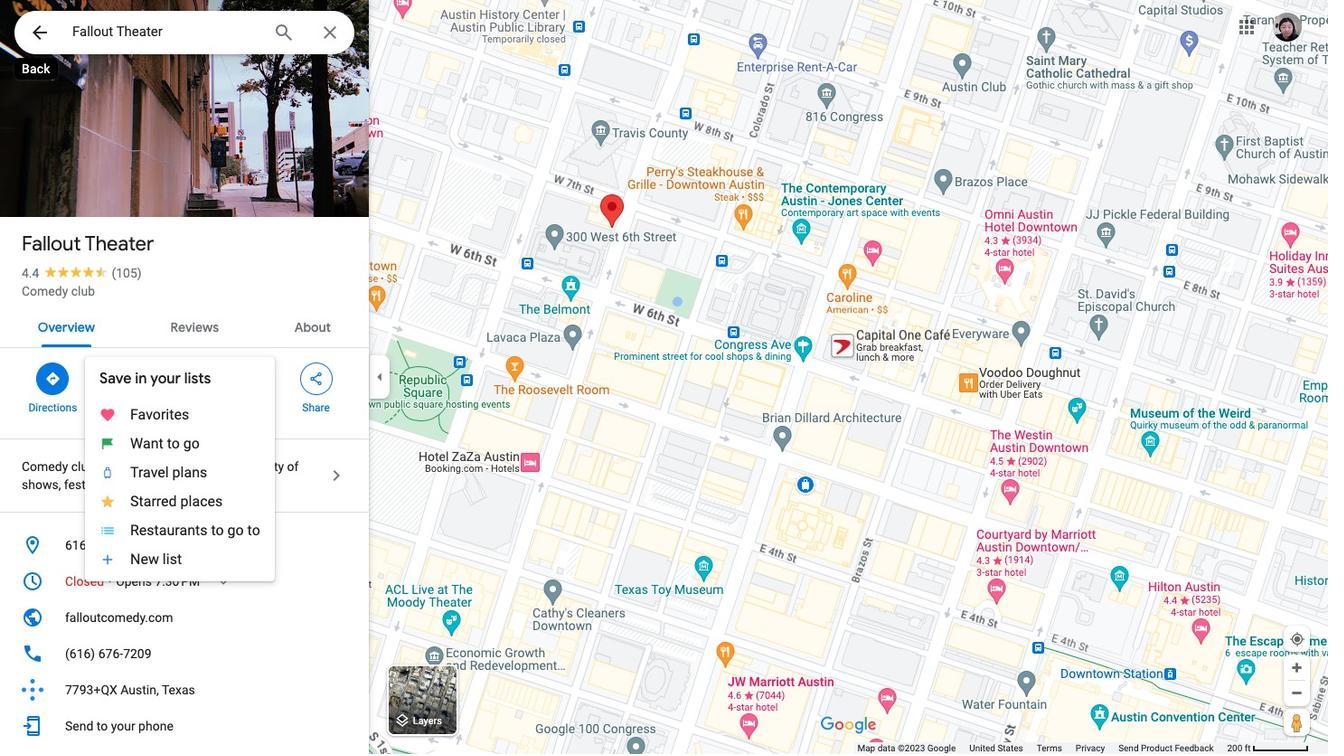 Task type: describe. For each thing, give the bounding box(es) containing it.
stand-
[[125, 477, 161, 492]]

send to your phone button
[[0, 708, 369, 744]]

club for comedy club
[[71, 284, 95, 298]]

your for in
[[150, 370, 181, 388]]

united states button
[[969, 742, 1023, 754]]

hosting
[[192, 459, 234, 474]]

hours image
[[22, 570, 43, 592]]

about
[[294, 319, 331, 335]]

united
[[969, 743, 995, 753]]

information for fallout theater region
[[0, 527, 369, 754]]

favorites
[[130, 406, 189, 423]]

comedy club button
[[22, 282, 95, 300]]

(616) 676-7209 button
[[0, 636, 369, 672]]

closed
[[65, 574, 104, 589]]

new list radio item
[[85, 545, 275, 574]]

fallout theater
[[22, 231, 154, 257]]

data
[[878, 743, 895, 753]]

lavaca
[[90, 538, 130, 552]]

your for to
[[111, 719, 135, 733]]

new
[[130, 551, 159, 568]]

show street view coverage image
[[1284, 709, 1310, 736]]

map data ©2023 google
[[857, 743, 956, 753]]

7209
[[123, 646, 152, 661]]

(616) 676-7209
[[65, 646, 152, 661]]

improv
[[109, 459, 148, 474]]

photos
[[66, 179, 111, 196]]

105 reviews element
[[112, 266, 142, 280]]

to for restaurants to go to
[[211, 522, 224, 539]]

collapse side panel image
[[370, 367, 390, 387]]

go for want to go
[[183, 435, 200, 452]]

opens
[[116, 574, 152, 589]]

comedy club
[[22, 284, 95, 298]]

save in your lists
[[99, 370, 211, 388]]

competitions.
[[178, 477, 255, 492]]

privacy button
[[1076, 742, 1105, 754]]

 button
[[14, 11, 65, 58]]

map
[[857, 743, 875, 753]]

78701
[[210, 538, 245, 552]]

terms
[[1037, 743, 1062, 753]]

google account: michele murakami  
(michele.murakami@adept.ai) image
[[1273, 12, 1302, 41]]

45
[[46, 179, 62, 196]]

theater
[[85, 231, 154, 257]]

places
[[180, 493, 223, 510]]

states
[[998, 743, 1023, 753]]


[[176, 369, 193, 389]]


[[110, 369, 127, 389]]

tab list inside google maps element
[[0, 304, 369, 347]]

zoom out image
[[1290, 686, 1304, 700]]

show open hours for the week image
[[215, 573, 232, 589]]

club for comedy club & improv school hosting a variety of shows, festivals & stand-up competitions.
[[71, 459, 95, 474]]

starred places
[[130, 493, 223, 510]]

austin, inside 616 lavaca st, austin, tx 78701 button
[[150, 538, 188, 552]]

product
[[1141, 743, 1173, 753]]

1 horizontal spatial &
[[114, 477, 122, 492]]

676-
[[98, 646, 123, 661]]

fallout
[[22, 231, 81, 257]]

a
[[237, 459, 244, 474]]

616
[[65, 538, 86, 552]]

of
[[287, 459, 299, 474]]

comedy for comedy club
[[22, 284, 68, 298]]

falloutcomedy.com link
[[0, 599, 369, 636]]

google
[[927, 743, 956, 753]]

up
[[161, 477, 175, 492]]

want
[[130, 435, 163, 452]]

austin, inside 7793+qx austin, texas "button"
[[120, 683, 159, 697]]

Fallout Theater field
[[14, 11, 354, 54]]

plans
[[172, 464, 207, 481]]

in
[[135, 370, 147, 388]]

save for save in your lists
[[99, 370, 132, 388]]

45 photos
[[46, 179, 111, 196]]

©2023
[[898, 743, 925, 753]]

 search field
[[14, 11, 369, 58]]

terms button
[[1037, 742, 1062, 754]]

show your location image
[[1289, 631, 1305, 647]]

layers
[[413, 715, 442, 727]]

send to your phone
[[65, 719, 173, 733]]

4.4
[[22, 266, 39, 280]]

send for send product feedback
[[1118, 743, 1139, 753]]

comedy club & improv school hosting a variety of shows, festivals & stand-up competitions. button
[[0, 439, 369, 512]]



Task type: locate. For each thing, give the bounding box(es) containing it.
0 vertical spatial &
[[98, 459, 106, 474]]

0 vertical spatial save
[[99, 370, 132, 388]]

1 vertical spatial &
[[114, 477, 122, 492]]

lists
[[184, 370, 211, 388]]

club inside comedy club & improv school hosting a variety of shows, festivals & stand-up competitions.
[[71, 459, 95, 474]]

save inside save in your lists menu
[[99, 370, 132, 388]]

share
[[302, 401, 330, 414]]

& up festivals on the bottom
[[98, 459, 106, 474]]

(105)
[[112, 266, 142, 280]]

privacy
[[1076, 743, 1105, 753]]

new list
[[130, 551, 182, 568]]

2 comedy from the top
[[22, 459, 68, 474]]

1 vertical spatial austin,
[[120, 683, 159, 697]]

to inside button
[[97, 719, 108, 733]]

starred
[[130, 493, 177, 510]]

616 lavaca st, austin, tx 78701 button
[[0, 527, 369, 563]]


[[45, 369, 61, 389]]

send product feedback button
[[1118, 742, 1214, 754]]

united states
[[969, 743, 1023, 753]]

7:30 pm
[[155, 574, 200, 589]]

reviews button
[[156, 304, 233, 347]]

falloutcomedy.com
[[65, 610, 173, 625]]

starred places radio item
[[85, 487, 275, 516]]

club inside 'button'
[[71, 284, 95, 298]]

45 photos button
[[14, 172, 118, 203]]

save inside actions for fallout theater region
[[107, 401, 130, 414]]

save left in
[[99, 370, 132, 388]]

austin,
[[150, 538, 188, 552], [120, 683, 159, 697]]

4.4 stars image
[[39, 266, 112, 278]]

to for send to your phone
[[97, 719, 108, 733]]

1 horizontal spatial your
[[150, 370, 181, 388]]

restaurants to go to
[[130, 522, 260, 539]]

go up "plans"
[[183, 435, 200, 452]]

your inside button
[[111, 719, 135, 733]]

comedy inside comedy club 'button'
[[22, 284, 68, 298]]

google maps element
[[0, 0, 1328, 754]]

&
[[98, 459, 106, 474], [114, 477, 122, 492]]

footer containing map data ©2023 google
[[857, 742, 1227, 754]]

comedy down "4.4" on the top
[[22, 284, 68, 298]]

overview button
[[23, 304, 109, 347]]

save in your lists menu
[[85, 357, 275, 581]]

1 club from the top
[[71, 284, 95, 298]]


[[29, 20, 51, 45]]

your left phone
[[111, 719, 135, 733]]

to down 7793+qx at the bottom of the page
[[97, 719, 108, 733]]

reviews
[[171, 319, 219, 335]]

send down 7793+qx at the bottom of the page
[[65, 719, 93, 733]]

variety
[[247, 459, 284, 474]]

1 vertical spatial club
[[71, 459, 95, 474]]

send left product
[[1118, 743, 1139, 753]]

to up school
[[167, 435, 180, 452]]

0 horizontal spatial send
[[65, 719, 93, 733]]

restaurants
[[130, 522, 207, 539]]

to
[[167, 435, 180, 452], [211, 522, 224, 539], [247, 522, 260, 539], [97, 719, 108, 733]]

zoom in image
[[1290, 661, 1304, 674]]

photo of fallout theater image
[[0, 0, 369, 401]]

shows,
[[22, 477, 61, 492]]

200 ft
[[1227, 743, 1251, 753]]

directions
[[28, 401, 77, 414]]

restaurants to go to radio item
[[85, 516, 275, 545]]

save
[[99, 370, 132, 388], [107, 401, 130, 414]]

0 vertical spatial comedy
[[22, 284, 68, 298]]

1 vertical spatial send
[[1118, 743, 1139, 753]]

school
[[151, 459, 189, 474]]

0 horizontal spatial your
[[111, 719, 135, 733]]

200 ft button
[[1227, 743, 1309, 753]]

7793+qx austin, texas button
[[0, 672, 369, 708]]

club up festivals on the bottom
[[71, 459, 95, 474]]

comedy for comedy club & improv school hosting a variety of shows, festivals & stand-up competitions.
[[22, 459, 68, 474]]

0 horizontal spatial &
[[98, 459, 106, 474]]

to for want to go
[[167, 435, 180, 452]]

200
[[1227, 743, 1242, 753]]

0 vertical spatial send
[[65, 719, 93, 733]]

send for send to your phone
[[65, 719, 93, 733]]

club down 4.4 stars image
[[71, 284, 95, 298]]

your inside menu
[[150, 370, 181, 388]]

texas
[[162, 683, 195, 697]]

1 horizontal spatial go
[[227, 522, 244, 539]]

festivals
[[64, 477, 111, 492]]

travel plans radio item
[[85, 458, 275, 487]]

phone
[[138, 719, 173, 733]]

0 vertical spatial club
[[71, 284, 95, 298]]


[[308, 369, 324, 389]]

footer inside google maps element
[[857, 742, 1227, 754]]

actions for fallout theater region
[[0, 348, 369, 438]]

1 vertical spatial save
[[107, 401, 130, 414]]

comedy club & improv school hosting a variety of shows, festivals & stand-up competitions.
[[22, 459, 299, 492]]

fallout theater main content
[[0, 0, 369, 754]]

club
[[71, 284, 95, 298], [71, 459, 95, 474]]

nearby
[[167, 401, 202, 414]]

⋅
[[107, 574, 113, 589]]

comedy inside comedy club & improv school hosting a variety of shows, festivals & stand-up competitions.
[[22, 459, 68, 474]]

send
[[65, 719, 93, 733], [1118, 743, 1139, 753]]

feedback
[[1175, 743, 1214, 753]]

go for restaurants to go to
[[227, 522, 244, 539]]

0 vertical spatial your
[[150, 370, 181, 388]]

want to go radio item
[[85, 429, 275, 458]]

save for save
[[107, 401, 130, 414]]

st,
[[133, 538, 147, 552]]

1 vertical spatial your
[[111, 719, 135, 733]]

want to go
[[130, 435, 200, 452]]

none field inside fallout theater field
[[72, 21, 259, 42]]

tab list containing overview
[[0, 304, 369, 347]]

travel plans
[[130, 464, 207, 481]]

comedy up shows,
[[22, 459, 68, 474]]

ft
[[1245, 743, 1251, 753]]

616 lavaca st, austin, tx 78701
[[65, 538, 245, 552]]

about button
[[280, 304, 345, 347]]

to right 78701
[[247, 522, 260, 539]]

1 vertical spatial comedy
[[22, 459, 68, 474]]

save down 
[[107, 401, 130, 414]]

overview
[[38, 319, 95, 335]]

0 horizontal spatial go
[[183, 435, 200, 452]]

1 horizontal spatial send
[[1118, 743, 1139, 753]]

go
[[183, 435, 200, 452], [227, 522, 244, 539]]

travel
[[130, 464, 169, 481]]

2 club from the top
[[71, 459, 95, 474]]

favorites radio item
[[85, 401, 275, 429]]

0 vertical spatial go
[[183, 435, 200, 452]]

1 comedy from the top
[[22, 284, 68, 298]]

send inside information for fallout theater 'region'
[[65, 719, 93, 733]]

your
[[150, 370, 181, 388], [111, 719, 135, 733]]

comedy
[[22, 284, 68, 298], [22, 459, 68, 474]]

1 vertical spatial go
[[227, 522, 244, 539]]

your right in
[[150, 370, 181, 388]]

& down improv
[[114, 477, 122, 492]]

(616)
[[65, 646, 95, 661]]

go right tx
[[227, 522, 244, 539]]

footer
[[857, 742, 1227, 754]]

to right tx
[[211, 522, 224, 539]]

0 vertical spatial austin,
[[150, 538, 188, 552]]

list
[[163, 551, 182, 568]]

send product feedback
[[1118, 743, 1214, 753]]

tx
[[191, 538, 207, 552]]

tab list
[[0, 304, 369, 347]]

None field
[[72, 21, 259, 42]]

7793+qx austin, texas
[[65, 683, 195, 697]]

closed ⋅ opens 7:30 pm
[[65, 574, 200, 589]]



Task type: vqa. For each thing, say whether or not it's contained in the screenshot.
club corresponding to Comedy club & improv school hosting a variety of shows, festivals & stand-up competitions.
yes



